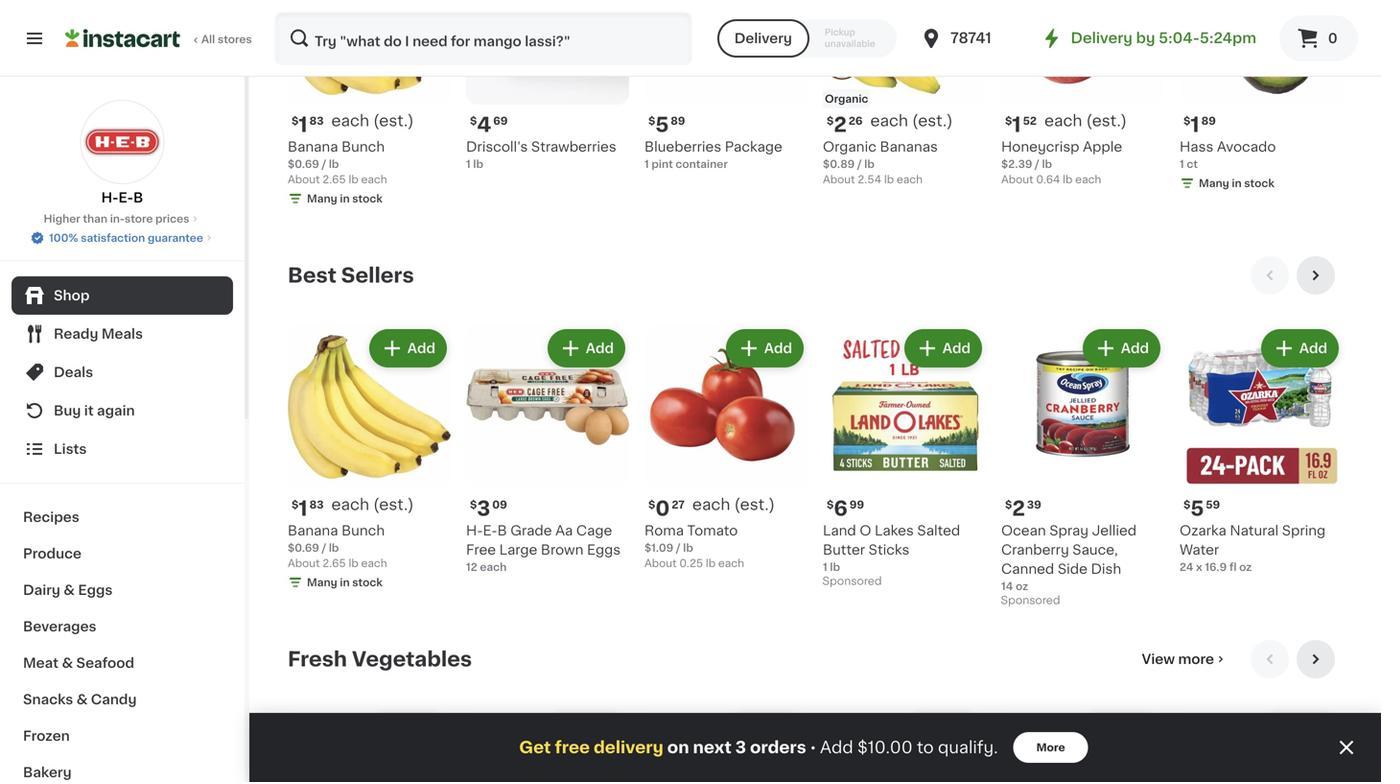 Task type: vqa. For each thing, say whether or not it's contained in the screenshot.
from to the bottom
no



Task type: locate. For each thing, give the bounding box(es) containing it.
eggs up beverages link
[[78, 583, 113, 597]]

higher
[[44, 214, 80, 224]]

add button
[[371, 331, 445, 366], [550, 331, 624, 366], [728, 331, 802, 366], [907, 331, 981, 366], [1085, 331, 1159, 366], [1264, 331, 1338, 366], [550, 715, 624, 749], [728, 715, 802, 749], [907, 715, 981, 749]]

1 vertical spatial b
[[498, 524, 507, 537]]

89 for 5
[[671, 116, 686, 126]]

1 vertical spatial in
[[340, 193, 350, 204]]

0 vertical spatial $0.69
[[288, 159, 319, 169]]

0 vertical spatial &
[[64, 583, 75, 597]]

0 vertical spatial 83
[[310, 116, 324, 126]]

in inside 'item carousel' region
[[340, 577, 350, 588]]

2 inside the $ 2 26 each (est.)
[[834, 115, 847, 135]]

product group containing 5
[[1180, 325, 1343, 575]]

item carousel region containing fresh vegetables
[[288, 640, 1343, 782]]

add inside treatment tracker modal dialog
[[821, 739, 854, 756]]

1 vertical spatial 5
[[1191, 499, 1205, 519]]

candy
[[91, 693, 137, 706]]

o
[[860, 524, 872, 537]]

1 vertical spatial banana bunch $0.69 / lb about 2.65 lb each
[[288, 524, 387, 569]]

0 vertical spatial 2.65
[[323, 174, 346, 185]]

69
[[493, 116, 508, 126]]

free
[[555, 739, 590, 756]]

1 $ 1 83 each (est.) from the top
[[292, 113, 414, 135]]

0 horizontal spatial 5
[[656, 115, 669, 135]]

1 horizontal spatial sponsored badge image
[[1002, 595, 1060, 606]]

0 vertical spatial e-
[[119, 191, 133, 204]]

buy
[[54, 404, 81, 417]]

(est.) up apple
[[1087, 113, 1128, 129]]

frozen link
[[12, 718, 233, 754]]

delivery for delivery by 5:04-5:24pm
[[1071, 31, 1133, 45]]

1 horizontal spatial 5
[[1191, 499, 1205, 519]]

in down hass avocado 1 ct
[[1232, 178, 1242, 189]]

sponsored badge image down the butter
[[823, 576, 881, 587]]

stock up sellers
[[352, 193, 383, 204]]

0 vertical spatial $ 1 83 each (est.)
[[292, 113, 414, 135]]

each
[[332, 113, 369, 129], [871, 113, 909, 129], [1045, 113, 1083, 129], [361, 174, 387, 185], [897, 174, 923, 185], [1076, 174, 1102, 185], [332, 497, 369, 512], [693, 497, 731, 512], [361, 558, 387, 569], [719, 558, 745, 569], [480, 562, 507, 572]]

each inside h-e-b grade aa cage free large brown eggs 12 each
[[480, 562, 507, 572]]

land o lakes salted butter sticks 1 lb
[[823, 524, 961, 572]]

1 item carousel region from the top
[[288, 256, 1343, 625]]

0 horizontal spatial 0
[[656, 499, 670, 519]]

3 right next
[[736, 739, 747, 756]]

about inside roma tomato $1.09 / lb about 0.25 lb each
[[645, 558, 677, 569]]

0 vertical spatial in
[[1232, 178, 1242, 189]]

dairy & eggs
[[23, 583, 113, 597]]

e-
[[119, 191, 133, 204], [483, 524, 498, 537]]

& for snacks
[[76, 693, 88, 706]]

0 vertical spatial 0
[[1329, 32, 1338, 45]]

eggs
[[587, 543, 621, 557], [78, 583, 113, 597]]

1 horizontal spatial 0
[[1329, 32, 1338, 45]]

1 vertical spatial $1.83 each (estimated) element
[[288, 496, 451, 521]]

item carousel region containing best sellers
[[288, 256, 1343, 625]]

$ 3 09
[[470, 499, 507, 519]]

on
[[668, 739, 690, 756]]

& right 'meat'
[[62, 656, 73, 670]]

3
[[477, 499, 491, 519], [736, 739, 747, 756]]

1 vertical spatial many in stock
[[307, 193, 383, 204]]

(est.) for honeycrisp
[[1087, 113, 1128, 129]]

container
[[676, 159, 728, 169]]

b up the store
[[133, 191, 143, 204]]

& for meat
[[62, 656, 73, 670]]

organic up $0.89
[[823, 140, 877, 154]]

2 89 from the left
[[1202, 116, 1217, 126]]

organic up 26
[[825, 94, 869, 104]]

0 button
[[1280, 15, 1359, 61]]

1 horizontal spatial oz
[[1240, 562, 1253, 572]]

1 vertical spatial $ 1 83 each (est.)
[[292, 497, 414, 519]]

many in stock for 1st $1.83 each (estimated) element
[[307, 193, 383, 204]]

1 vertical spatial e-
[[483, 524, 498, 537]]

sponsored badge image for 6
[[823, 576, 881, 587]]

0 inside button
[[1329, 32, 1338, 45]]

0 horizontal spatial 89
[[671, 116, 686, 126]]

h- up free
[[466, 524, 483, 537]]

None search field
[[274, 12, 693, 65]]

83
[[310, 116, 324, 126], [310, 499, 324, 510]]

1 horizontal spatial e-
[[483, 524, 498, 537]]

2 vertical spatial many in stock
[[307, 577, 383, 588]]

2 vertical spatial &
[[76, 693, 88, 706]]

/ inside organic bananas $0.89 / lb about 2.54 lb each
[[858, 159, 862, 169]]

2
[[834, 115, 847, 135], [1013, 499, 1026, 519]]

5 up blueberries
[[656, 115, 669, 135]]

roma
[[645, 524, 684, 537]]

78741 button
[[920, 12, 1035, 65]]

delivery left item badge icon
[[735, 32, 793, 45]]

frozen
[[23, 729, 70, 743]]

oz right 'fl'
[[1240, 562, 1253, 572]]

/ for 2
[[858, 159, 862, 169]]

many in stock inside product group
[[307, 577, 383, 588]]

delivery left the by
[[1071, 31, 1133, 45]]

cranberry
[[1002, 543, 1070, 557]]

product group containing 3
[[466, 325, 630, 575]]

1 vertical spatial 3
[[736, 739, 747, 756]]

$ inside $ 6 99
[[827, 499, 834, 510]]

(est.) inside $ 1 52 each (est.)
[[1087, 113, 1128, 129]]

lists
[[54, 442, 87, 456]]

0 vertical spatial h-
[[101, 191, 119, 204]]

eggs down cage
[[587, 543, 621, 557]]

it
[[84, 404, 94, 417]]

strawberries
[[532, 140, 617, 154]]

5 left 59
[[1191, 499, 1205, 519]]

1 banana from the top
[[288, 140, 338, 154]]

1 vertical spatial bunch
[[342, 524, 385, 537]]

h- inside h-e-b grade aa cage free large brown eggs 12 each
[[466, 524, 483, 537]]

about for 1
[[1002, 174, 1034, 185]]

honeycrisp apple $2.39 / lb about 0.64 lb each
[[1002, 140, 1123, 185]]

2 vertical spatial in
[[340, 577, 350, 588]]

product group containing 1
[[288, 325, 451, 594]]

1 $1.83 each (estimated) element from the top
[[288, 112, 451, 137]]

1 inside hass avocado 1 ct
[[1180, 159, 1185, 169]]

$10.00
[[858, 739, 913, 756]]

add
[[408, 342, 436, 355], [586, 342, 614, 355], [765, 342, 793, 355], [943, 342, 971, 355], [1122, 342, 1150, 355], [1300, 342, 1328, 355], [586, 725, 614, 739], [765, 725, 793, 739], [943, 725, 971, 739], [821, 739, 854, 756]]

0 horizontal spatial 2
[[834, 115, 847, 135]]

many in stock for second $1.83 each (estimated) element
[[307, 577, 383, 588]]

0 vertical spatial 2
[[834, 115, 847, 135]]

0 horizontal spatial b
[[133, 191, 143, 204]]

2 vertical spatial stock
[[352, 577, 383, 588]]

0 horizontal spatial delivery
[[735, 32, 793, 45]]

b
[[133, 191, 143, 204], [498, 524, 507, 537]]

view
[[1142, 653, 1176, 666]]

0 vertical spatial oz
[[1240, 562, 1253, 572]]

deals link
[[12, 353, 233, 392]]

1 inside $ 1 52 each (est.)
[[1013, 115, 1022, 135]]

many in stock up the fresh
[[307, 577, 383, 588]]

organic
[[825, 94, 869, 104], [823, 140, 877, 154]]

item badge image
[[823, 41, 862, 80]]

0 vertical spatial organic
[[825, 94, 869, 104]]

many down hass avocado 1 ct
[[1200, 178, 1230, 189]]

each inside the $ 0 27 each (est.)
[[693, 497, 731, 512]]

1 vertical spatial 2
[[1013, 499, 1026, 519]]

2 for $ 2 39
[[1013, 499, 1026, 519]]

snacks & candy
[[23, 693, 137, 706]]

0 horizontal spatial eggs
[[78, 583, 113, 597]]

2 $1.83 each (estimated) element from the top
[[288, 496, 451, 521]]

e- up free
[[483, 524, 498, 537]]

e- inside h-e-b grade aa cage free large brown eggs 12 each
[[483, 524, 498, 537]]

/
[[322, 159, 326, 169], [858, 159, 862, 169], [1035, 159, 1040, 169], [322, 543, 326, 553], [676, 543, 681, 553]]

pint
[[652, 159, 673, 169]]

(est.)
[[373, 113, 414, 129], [913, 113, 953, 129], [1087, 113, 1128, 129], [373, 497, 414, 512], [735, 497, 775, 512]]

1 inside land o lakes salted butter sticks 1 lb
[[823, 562, 828, 572]]

bakery link
[[12, 754, 233, 782]]

sponsored badge image down 14
[[1002, 595, 1060, 606]]

/ inside honeycrisp apple $2.39 / lb about 0.64 lb each
[[1035, 159, 1040, 169]]

$ inside the $ 2 26 each (est.)
[[827, 116, 834, 126]]

many up the fresh
[[307, 577, 337, 588]]

in up best sellers
[[340, 193, 350, 204]]

2 left 26
[[834, 115, 847, 135]]

store
[[125, 214, 153, 224]]

1 vertical spatial 0
[[656, 499, 670, 519]]

b inside h-e-b grade aa cage free large brown eggs 12 each
[[498, 524, 507, 537]]

0 vertical spatial item carousel region
[[288, 256, 1343, 625]]

$ 1 52 each (est.)
[[1006, 113, 1128, 135]]

sauce,
[[1073, 543, 1119, 557]]

& left candy
[[76, 693, 88, 706]]

shop
[[54, 289, 90, 302]]

1 inside 'driscoll's strawberries 1 lb'
[[466, 159, 471, 169]]

hass avocado 1 ct
[[1180, 140, 1277, 169]]

delivery by 5:04-5:24pm
[[1071, 31, 1257, 45]]

89 up blueberries
[[671, 116, 686, 126]]

0 vertical spatial 5
[[656, 115, 669, 135]]

about inside organic bananas $0.89 / lb about 2.54 lb each
[[823, 174, 856, 185]]

1 vertical spatial $0.69
[[288, 543, 319, 553]]

2.65
[[323, 174, 346, 185], [323, 558, 346, 569]]

1 banana bunch $0.69 / lb about 2.65 lb each from the top
[[288, 140, 387, 185]]

1 horizontal spatial delivery
[[1071, 31, 1133, 45]]

26
[[849, 116, 863, 126]]

1 vertical spatial banana
[[288, 524, 338, 537]]

meat & seafood
[[23, 656, 134, 670]]

spring
[[1283, 524, 1326, 537]]

/ inside roma tomato $1.09 / lb about 0.25 lb each
[[676, 543, 681, 553]]

more button
[[1014, 732, 1089, 763]]

89 up the hass
[[1202, 116, 1217, 126]]

0.25
[[680, 558, 703, 569]]

0 vertical spatial bunch
[[342, 140, 385, 154]]

1 89 from the left
[[671, 116, 686, 126]]

0 vertical spatial sponsored badge image
[[823, 576, 881, 587]]

/ for 0
[[676, 543, 681, 553]]

1 horizontal spatial h-
[[466, 524, 483, 537]]

89 for 1
[[1202, 116, 1217, 126]]

1 horizontal spatial eggs
[[587, 543, 621, 557]]

99
[[850, 499, 865, 510]]

many up best on the top of page
[[307, 193, 337, 204]]

best sellers
[[288, 265, 414, 285]]

1 horizontal spatial b
[[498, 524, 507, 537]]

view more button
[[1135, 640, 1236, 678]]

product group
[[288, 325, 451, 594], [466, 325, 630, 575], [645, 325, 808, 571], [823, 325, 986, 592], [1002, 325, 1165, 611], [1180, 325, 1343, 575], [288, 709, 451, 782], [466, 709, 630, 782], [645, 709, 808, 782], [823, 709, 986, 782], [1002, 709, 1165, 782], [1180, 709, 1343, 782]]

0 horizontal spatial 3
[[477, 499, 491, 519]]

1 vertical spatial 2.65
[[323, 558, 346, 569]]

many in stock down hass avocado 1 ct
[[1200, 178, 1275, 189]]

89 inside $ 5 89
[[671, 116, 686, 126]]

$1.83 each (estimated) element
[[288, 112, 451, 137], [288, 496, 451, 521]]

$0.27 each (estimated) element
[[645, 496, 808, 521]]

b up large
[[498, 524, 507, 537]]

0 vertical spatial banana
[[288, 140, 338, 154]]

89 inside $ 1 89
[[1202, 116, 1217, 126]]

sponsored badge image
[[823, 576, 881, 587], [1002, 595, 1060, 606]]

all
[[202, 34, 215, 45]]

item carousel region
[[288, 256, 1343, 625], [288, 640, 1343, 782]]

many in stock up best sellers
[[307, 193, 383, 204]]

h- for h-e-b grade aa cage free large brown eggs 12 each
[[466, 524, 483, 537]]

(est.) up bananas
[[913, 113, 953, 129]]

delivery for delivery
[[735, 32, 793, 45]]

& right dairy
[[64, 583, 75, 597]]

about
[[288, 174, 320, 185], [823, 174, 856, 185], [1002, 174, 1034, 185], [288, 558, 320, 569], [645, 558, 677, 569]]

1 horizontal spatial 2
[[1013, 499, 1026, 519]]

0 vertical spatial stock
[[1245, 178, 1275, 189]]

5 inside product group
[[1191, 499, 1205, 519]]

fresh
[[288, 649, 347, 669]]

1 vertical spatial stock
[[352, 193, 383, 204]]

delivery
[[594, 739, 664, 756]]

1 horizontal spatial 89
[[1202, 116, 1217, 126]]

2 left 39
[[1013, 499, 1026, 519]]

1 vertical spatial 83
[[310, 499, 324, 510]]

1 vertical spatial oz
[[1016, 581, 1029, 592]]

buy it again link
[[12, 392, 233, 430]]

e- up higher than in-store prices link
[[119, 191, 133, 204]]

2 $ 1 83 each (est.) from the top
[[292, 497, 414, 519]]

1 $0.69 from the top
[[288, 159, 319, 169]]

100%
[[49, 233, 78, 243]]

0 vertical spatial many in stock
[[1200, 178, 1275, 189]]

each inside $ 1 52 each (est.)
[[1045, 113, 1083, 129]]

delivery inside button
[[735, 32, 793, 45]]

1 vertical spatial organic
[[823, 140, 877, 154]]

0 vertical spatial banana bunch $0.69 / lb about 2.65 lb each
[[288, 140, 387, 185]]

0 vertical spatial many
[[1200, 178, 1230, 189]]

(est.) inside the $ 0 27 each (est.)
[[735, 497, 775, 512]]

h-
[[101, 191, 119, 204], [466, 524, 483, 537]]

5
[[656, 115, 669, 135], [1191, 499, 1205, 519]]

h- up higher than in-store prices
[[101, 191, 119, 204]]

1 vertical spatial &
[[62, 656, 73, 670]]

produce
[[23, 547, 82, 560]]

stock up fresh vegetables at the left bottom of page
[[352, 577, 383, 588]]

0
[[1329, 32, 1338, 45], [656, 499, 670, 519]]

(est.) up tomato
[[735, 497, 775, 512]]

h-e-b logo image
[[80, 100, 165, 184]]

0 vertical spatial $1.83 each (estimated) element
[[288, 112, 451, 137]]

$1.52 each (estimated) element
[[1002, 112, 1165, 137]]

2 banana bunch $0.69 / lb about 2.65 lb each from the top
[[288, 524, 387, 569]]

0 horizontal spatial h-
[[101, 191, 119, 204]]

1 2.65 from the top
[[323, 174, 346, 185]]

59
[[1207, 499, 1221, 510]]

1 vertical spatial h-
[[466, 524, 483, 537]]

0 horizontal spatial oz
[[1016, 581, 1029, 592]]

0 horizontal spatial sponsored badge image
[[823, 576, 881, 587]]

3 left the 09
[[477, 499, 491, 519]]

3 inside treatment tracker modal dialog
[[736, 739, 747, 756]]

x
[[1197, 562, 1203, 572]]

ct
[[1187, 159, 1199, 169]]

oz right 14
[[1016, 581, 1029, 592]]

each inside roma tomato $1.09 / lb about 0.25 lb each
[[719, 558, 745, 569]]

$ inside "$ 2 39"
[[1006, 499, 1013, 510]]

24
[[1180, 562, 1194, 572]]

2 2.65 from the top
[[323, 558, 346, 569]]

dish
[[1092, 562, 1122, 576]]

natural
[[1231, 524, 1279, 537]]

0 vertical spatial eggs
[[587, 543, 621, 557]]

1 vertical spatial sponsored badge image
[[1002, 595, 1060, 606]]

instacart logo image
[[65, 27, 180, 50]]

sponsored badge image for 2
[[1002, 595, 1060, 606]]

prices
[[155, 214, 189, 224]]

again
[[97, 404, 135, 417]]

stock down avocado
[[1245, 178, 1275, 189]]

1 vertical spatial item carousel region
[[288, 640, 1343, 782]]

$ inside $ 1 52 each (est.)
[[1006, 116, 1013, 126]]

(est.) inside the $ 2 26 each (est.)
[[913, 113, 953, 129]]

deals
[[54, 366, 93, 379]]

package
[[725, 140, 783, 154]]

about inside honeycrisp apple $2.39 / lb about 0.64 lb each
[[1002, 174, 1034, 185]]

89
[[671, 116, 686, 126], [1202, 116, 1217, 126]]

1 horizontal spatial 3
[[736, 739, 747, 756]]

(est.) for organic
[[913, 113, 953, 129]]

e- for h-e-b
[[119, 191, 133, 204]]

0 horizontal spatial e-
[[119, 191, 133, 204]]

2 item carousel region from the top
[[288, 640, 1343, 782]]

salted
[[918, 524, 961, 537]]

in up the fresh
[[340, 577, 350, 588]]

sticks
[[869, 543, 910, 557]]

0 vertical spatial b
[[133, 191, 143, 204]]

organic inside organic bananas $0.89 / lb about 2.54 lb each
[[823, 140, 877, 154]]



Task type: describe. For each thing, give the bounding box(es) containing it.
best
[[288, 265, 337, 285]]

6
[[834, 499, 848, 519]]

09
[[493, 499, 507, 510]]

each inside honeycrisp apple $2.39 / lb about 0.64 lb each
[[1076, 174, 1102, 185]]

each inside the $ 2 26 each (est.)
[[871, 113, 909, 129]]

b for h-e-b grade aa cage free large brown eggs 12 each
[[498, 524, 507, 537]]

treatment tracker modal dialog
[[250, 713, 1382, 782]]

oz inside ozarka natural spring water 24 x 16.9 fl oz
[[1240, 562, 1253, 572]]

2 banana from the top
[[288, 524, 338, 537]]

$ inside $ 1 89
[[1184, 116, 1191, 126]]

bakery
[[23, 766, 72, 779]]

apple
[[1083, 140, 1123, 154]]

$2.26 each (estimated) element
[[823, 112, 986, 137]]

side
[[1058, 562, 1088, 576]]

produce link
[[12, 535, 233, 572]]

bananas
[[880, 140, 938, 154]]

27
[[672, 499, 685, 510]]

oz inside ocean spray jellied cranberry sauce, canned side dish 14 oz
[[1016, 581, 1029, 592]]

product group containing 6
[[823, 325, 986, 592]]

14
[[1002, 581, 1014, 592]]

tomato
[[688, 524, 738, 537]]

lb inside 'driscoll's strawberries 1 lb'
[[473, 159, 484, 169]]

more
[[1037, 742, 1066, 753]]

ready meals button
[[12, 315, 233, 353]]

16.9
[[1206, 562, 1228, 572]]

(est.) left 4
[[373, 113, 414, 129]]

$ 0 27 each (est.)
[[649, 497, 775, 519]]

$ inside $ 5 89
[[649, 116, 656, 126]]

$ inside the $ 3 09
[[470, 499, 477, 510]]

higher than in-store prices link
[[44, 211, 201, 226]]

satisfaction
[[81, 233, 145, 243]]

large
[[500, 543, 538, 557]]

free
[[466, 543, 496, 557]]

land
[[823, 524, 857, 537]]

lists link
[[12, 430, 233, 468]]

(est.) left the $ 3 09
[[373, 497, 414, 512]]

b for h-e-b
[[133, 191, 143, 204]]

2 83 from the top
[[310, 499, 324, 510]]

$ inside the $ 5 59
[[1184, 499, 1191, 510]]

blueberries package 1 pint container
[[645, 140, 783, 169]]

$2.39
[[1002, 159, 1033, 169]]

meat
[[23, 656, 59, 670]]

recipes link
[[12, 499, 233, 535]]

2 vertical spatial many
[[307, 577, 337, 588]]

organic bananas $0.89 / lb about 2.54 lb each
[[823, 140, 938, 185]]

e- for h-e-b grade aa cage free large brown eggs 12 each
[[483, 524, 498, 537]]

(est.) for roma
[[735, 497, 775, 512]]

eggs inside h-e-b grade aa cage free large brown eggs 12 each
[[587, 543, 621, 557]]

12
[[466, 562, 478, 572]]

lb inside land o lakes salted butter sticks 1 lb
[[830, 562, 841, 572]]

beverages link
[[12, 608, 233, 645]]

5 for ozarka natural spring water
[[1191, 499, 1205, 519]]

than
[[83, 214, 108, 224]]

78741
[[951, 31, 992, 45]]

h-e-b link
[[80, 100, 165, 207]]

1 inside blueberries package 1 pint container
[[645, 159, 649, 169]]

beverages
[[23, 620, 97, 633]]

meat & seafood link
[[12, 645, 233, 681]]

delivery by 5:04-5:24pm link
[[1041, 27, 1257, 50]]

100% satisfaction guarantee
[[49, 233, 203, 243]]

$1.09
[[645, 543, 674, 553]]

Search field
[[276, 13, 691, 63]]

2 $0.69 from the top
[[288, 543, 319, 553]]

product group containing 2
[[1002, 325, 1165, 611]]

1 83 from the top
[[310, 116, 324, 126]]

lakes
[[875, 524, 914, 537]]

next
[[693, 739, 732, 756]]

& for dairy
[[64, 583, 75, 597]]

$ inside the $ 0 27 each (est.)
[[649, 499, 656, 510]]

service type group
[[718, 19, 897, 58]]

1 bunch from the top
[[342, 140, 385, 154]]

each inside organic bananas $0.89 / lb about 2.54 lb each
[[897, 174, 923, 185]]

honeycrisp
[[1002, 140, 1080, 154]]

spray
[[1050, 524, 1089, 537]]

brown
[[541, 543, 584, 557]]

/ for 1
[[1035, 159, 1040, 169]]

driscoll's
[[466, 140, 528, 154]]

about for 0
[[645, 558, 677, 569]]

meals
[[102, 327, 143, 341]]

get
[[519, 739, 551, 756]]

by
[[1137, 31, 1156, 45]]

butter
[[823, 543, 866, 557]]

driscoll's strawberries 1 lb
[[466, 140, 617, 169]]

organic for organic
[[825, 94, 869, 104]]

0 inside the $ 0 27 each (est.)
[[656, 499, 670, 519]]

h- for h-e-b
[[101, 191, 119, 204]]

52
[[1023, 116, 1037, 126]]

get free delivery on next 3 orders • add $10.00 to qualify.
[[519, 739, 999, 756]]

$ inside '$ 4 69'
[[470, 116, 477, 126]]

ozarka natural spring water 24 x 16.9 fl oz
[[1180, 524, 1326, 572]]

ocean spray jellied cranberry sauce, canned side dish 14 oz
[[1002, 524, 1137, 592]]

1 vertical spatial eggs
[[78, 583, 113, 597]]

shop link
[[12, 276, 233, 315]]

ready
[[54, 327, 98, 341]]

snacks
[[23, 693, 73, 706]]

stores
[[218, 34, 252, 45]]

$ 2 26 each (est.)
[[827, 113, 953, 135]]

5 for blueberries package
[[656, 115, 669, 135]]

ozarka
[[1180, 524, 1227, 537]]

2.54
[[858, 174, 882, 185]]

seafood
[[76, 656, 134, 670]]

cage
[[577, 524, 613, 537]]

hass
[[1180, 140, 1214, 154]]

1 vertical spatial many
[[307, 193, 337, 204]]

fresh vegetables
[[288, 649, 472, 669]]

ready meals
[[54, 327, 143, 341]]

2 for $ 2 26 each (est.)
[[834, 115, 847, 135]]

product group containing 0
[[645, 325, 808, 571]]

sellers
[[341, 265, 414, 285]]

roma tomato $1.09 / lb about 0.25 lb each
[[645, 524, 745, 569]]

snacks & candy link
[[12, 681, 233, 718]]

water
[[1180, 543, 1220, 557]]

organic for organic bananas $0.89 / lb about 2.54 lb each
[[823, 140, 877, 154]]

2 bunch from the top
[[342, 524, 385, 537]]

dairy & eggs link
[[12, 572, 233, 608]]

4
[[477, 115, 492, 135]]

aa
[[556, 524, 573, 537]]

0 vertical spatial 3
[[477, 499, 491, 519]]

to
[[917, 739, 934, 756]]

canned
[[1002, 562, 1055, 576]]

about for 2
[[823, 174, 856, 185]]

fl
[[1230, 562, 1237, 572]]

view more
[[1142, 653, 1215, 666]]



